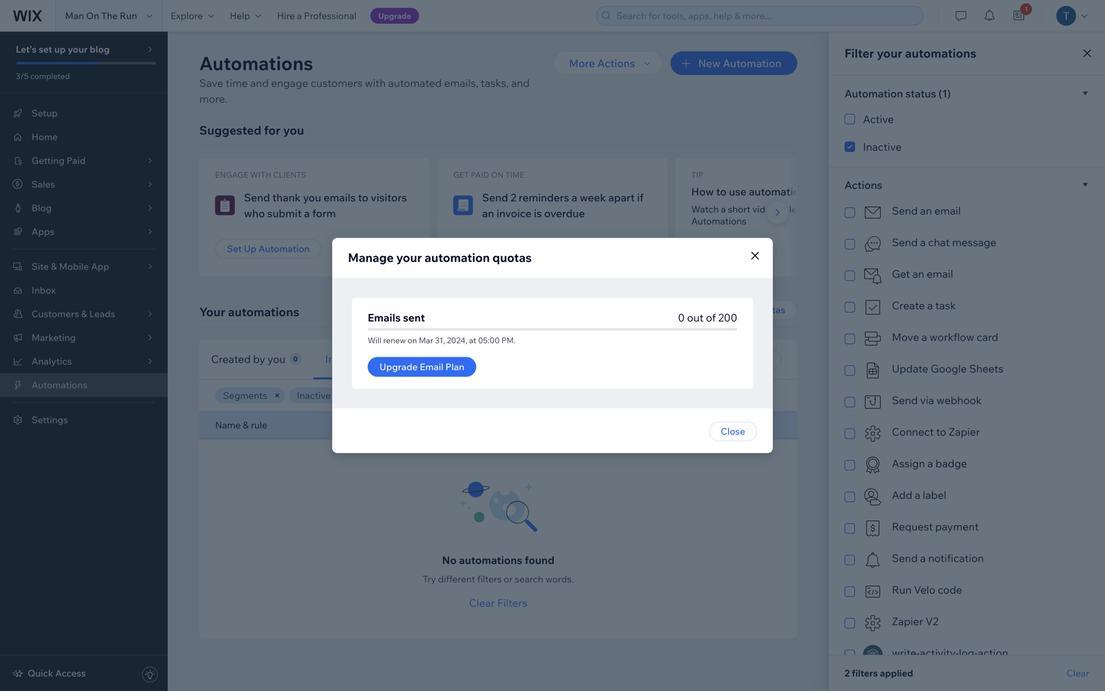 Task type: locate. For each thing, give the bounding box(es) containing it.
0 vertical spatial zapier
[[949, 425, 981, 438]]

0 horizontal spatial and
[[250, 76, 269, 90]]

who
[[244, 207, 265, 220]]

2 horizontal spatial automations
[[692, 215, 747, 227]]

hire a professional
[[277, 10, 357, 21]]

2 vertical spatial automations
[[32, 379, 87, 391]]

1 horizontal spatial automations
[[199, 52, 313, 75]]

you up clients
[[283, 123, 304, 138]]

an for get
[[913, 267, 925, 280]]

0 horizontal spatial set up automation button
[[215, 239, 322, 259]]

up
[[244, 243, 257, 254], [482, 243, 495, 254]]

0 horizontal spatial set up automation
[[227, 243, 310, 254]]

category image for get an email
[[864, 266, 883, 286]]

1 vertical spatial run
[[892, 583, 912, 596]]

2 your from the left
[[199, 304, 225, 319]]

2 and from the left
[[511, 76, 530, 90]]

0 horizontal spatial clear
[[469, 596, 495, 609]]

a inside tip how to use automations watch a short video to learn the basics of wix automations
[[721, 203, 726, 215]]

an inside send 2 reminders a week apart if an invoice is overdue
[[482, 207, 494, 220]]

you right by
[[268, 352, 286, 366]]

move
[[892, 330, 920, 344]]

Request payment checkbox
[[845, 519, 1090, 538]]

set for send 2 reminders a week apart if an invoice is overdue
[[465, 243, 480, 254]]

tab list containing created by you
[[199, 339, 504, 379]]

filter your automations
[[845, 46, 977, 61]]

send down on
[[482, 191, 508, 204]]

automation down submit
[[259, 243, 310, 254]]

category image left connect
[[864, 424, 883, 444]]

2 set up automation button from the left
[[453, 239, 560, 259]]

0 horizontal spatial your
[[199, 304, 225, 319]]

0 vertical spatial inactive
[[864, 140, 902, 153]]

automations up the video at the right top of page
[[749, 185, 812, 198]]

a inside checkbox
[[921, 236, 926, 249]]

zapier left v2
[[892, 615, 924, 628]]

1 vertical spatial email
[[927, 267, 954, 280]]

basics
[[830, 203, 857, 215]]

set
[[39, 43, 52, 55]]

for inside "tab list"
[[370, 352, 384, 366]]

category image for add a label
[[864, 487, 883, 507]]

category image left request on the right
[[864, 519, 883, 538]]

zapier down send via webhook checkbox
[[949, 425, 981, 438]]

an right the get
[[913, 267, 925, 280]]

with
[[365, 76, 386, 90]]

category image
[[453, 195, 473, 215], [864, 266, 883, 286], [864, 297, 883, 317], [864, 361, 883, 380], [864, 392, 883, 412], [864, 424, 883, 444], [864, 455, 883, 475], [864, 519, 883, 538], [864, 550, 883, 570], [864, 582, 883, 602], [864, 613, 883, 633]]

you up form
[[303, 191, 321, 204]]

category image left move
[[864, 329, 883, 349]]

clear inside button
[[469, 596, 495, 609]]

send inside 'option'
[[892, 552, 918, 565]]

hire a professional link
[[269, 0, 365, 32]]

email
[[420, 361, 444, 373]]

1 horizontal spatial set up automation
[[465, 243, 548, 254]]

category image left velo
[[864, 582, 883, 602]]

a left chat
[[921, 236, 926, 249]]

category image left the create
[[864, 297, 883, 317]]

your for filter your automations
[[877, 46, 903, 61]]

1 horizontal spatial run
[[892, 583, 912, 596]]

1 horizontal spatial manage
[[695, 304, 730, 316]]

1 vertical spatial for
[[370, 352, 384, 366]]

email up send a chat message
[[935, 204, 961, 217]]

upgrade
[[378, 11, 411, 21], [380, 361, 418, 373]]

1 horizontal spatial set up automation button
[[453, 239, 560, 259]]

get
[[892, 267, 911, 280]]

send for send via webhook
[[892, 394, 918, 407]]

Get an email checkbox
[[845, 266, 1090, 286]]

an inside option
[[921, 204, 933, 217]]

a left badge
[[928, 457, 934, 470]]

category image for run velo code
[[864, 582, 883, 602]]

a right hire
[[297, 10, 302, 21]]

tab list
[[199, 339, 504, 379]]

your left automation
[[397, 250, 422, 265]]

set up automation button for an
[[453, 239, 560, 259]]

created by you
[[211, 352, 286, 366]]

2 set up automation from the left
[[465, 243, 548, 254]]

on
[[408, 335, 417, 345]]

quotas
[[493, 250, 532, 265]]

set up automation down who
[[227, 243, 310, 254]]

send for send 2 reminders a week apart if an invoice is overdue
[[482, 191, 508, 204]]

category image left who
[[215, 195, 235, 215]]

quick access button
[[12, 667, 86, 679]]

1 vertical spatial manage
[[695, 304, 730, 316]]

automation right new
[[723, 57, 782, 70]]

automations up (1)
[[906, 46, 977, 61]]

automations save time and engage customers with automated emails, tasks, and more.
[[199, 52, 530, 105]]

a for send a notification
[[921, 552, 926, 565]]

inactive down installed
[[297, 390, 331, 401]]

category image left via
[[864, 392, 883, 412]]

send inside send thank you emails to visitors who submit a form
[[244, 191, 270, 204]]

setup
[[32, 107, 58, 119]]

set up automation for an
[[465, 243, 548, 254]]

upgrade right professional at the left top of the page
[[378, 11, 411, 21]]

code
[[938, 583, 963, 596]]

you for created
[[268, 352, 286, 366]]

0 horizontal spatial filters
[[478, 573, 502, 585]]

1 horizontal spatial inactive
[[864, 140, 902, 153]]

set
[[227, 243, 242, 254], [465, 243, 480, 254]]

settings
[[32, 414, 68, 425]]

get
[[453, 170, 469, 180]]

send inside option
[[892, 204, 918, 217]]

applied
[[880, 667, 914, 679]]

sidebar element
[[0, 32, 168, 691]]

category image for create a task
[[864, 297, 883, 317]]

run right the
[[120, 10, 137, 21]]

1 vertical spatial zapier
[[892, 615, 924, 628]]

watch
[[692, 203, 719, 215], [715, 243, 743, 254]]

add
[[892, 488, 913, 502]]

installed
[[325, 352, 367, 366]]

set up automation button down who
[[215, 239, 322, 259]]

blog
[[90, 43, 110, 55]]

0 horizontal spatial your
[[68, 43, 88, 55]]

run left velo
[[892, 583, 912, 596]]

set up your automations
[[227, 243, 242, 254]]

1 horizontal spatial for
[[370, 352, 384, 366]]

of right the out
[[706, 311, 716, 324]]

1 horizontal spatial your
[[397, 250, 422, 265]]

automations inside the automations save time and engage customers with automated emails, tasks, and more.
[[199, 52, 313, 75]]

category image down wix
[[864, 234, 883, 254]]

1 horizontal spatial your
[[732, 304, 752, 316]]

and right time
[[250, 76, 269, 90]]

automations
[[199, 52, 313, 75], [692, 215, 747, 227], [32, 379, 87, 391]]

a up velo
[[921, 552, 926, 565]]

engage
[[271, 76, 309, 90]]

1 horizontal spatial of
[[859, 203, 867, 215]]

category image down actions
[[864, 203, 883, 222]]

filter
[[845, 46, 875, 61]]

1 vertical spatial clear
[[1067, 667, 1090, 679]]

1 horizontal spatial zapier
[[949, 425, 981, 438]]

hire
[[277, 10, 295, 21]]

watch down 'how'
[[692, 203, 719, 215]]

1 horizontal spatial 0
[[412, 355, 416, 363]]

Active checkbox
[[845, 111, 1090, 127]]

0 vertical spatial manage
[[348, 250, 394, 265]]

to inside checkbox
[[937, 425, 947, 438]]

automations down short
[[692, 215, 747, 227]]

a for assign a badge
[[928, 457, 934, 470]]

for
[[264, 123, 281, 138], [370, 352, 384, 366]]

automation
[[425, 250, 490, 265]]

a left week
[[572, 191, 578, 204]]

set for send thank you emails to visitors who submit a form
[[227, 243, 242, 254]]

for down will
[[370, 352, 384, 366]]

inactive down active
[[864, 140, 902, 153]]

category image down get
[[453, 195, 473, 215]]

0 right by
[[294, 355, 298, 363]]

segments
[[223, 390, 267, 401]]

Update Google Sheets checkbox
[[845, 361, 1090, 380]]

0 horizontal spatial manage
[[348, 250, 394, 265]]

1 and from the left
[[250, 76, 269, 90]]

1 set up automation button from the left
[[215, 239, 322, 259]]

category image left send a notification
[[864, 550, 883, 570]]

on
[[491, 170, 504, 180]]

manage inside button
[[695, 304, 730, 316]]

0 for installed for you
[[412, 355, 416, 363]]

category image inside list
[[215, 195, 235, 215]]

a for create a task
[[928, 299, 934, 312]]

an up chat
[[921, 204, 933, 217]]

0 horizontal spatial up
[[244, 243, 257, 254]]

your
[[68, 43, 88, 55], [877, 46, 903, 61], [397, 250, 422, 265]]

category image left "add"
[[864, 487, 883, 507]]

1 vertical spatial watch
[[715, 243, 743, 254]]

an inside option
[[913, 267, 925, 280]]

0 vertical spatial 2
[[511, 191, 517, 204]]

1 your from the left
[[732, 304, 752, 316]]

set left quotas
[[465, 243, 480, 254]]

category image
[[215, 195, 235, 215], [864, 203, 883, 222], [864, 234, 883, 254], [864, 329, 883, 349], [864, 487, 883, 507]]

watch inside tip how to use automations watch a short video to learn the basics of wix automations
[[692, 203, 719, 215]]

0 horizontal spatial 2
[[511, 191, 517, 204]]

via
[[921, 394, 935, 407]]

inactive
[[864, 140, 902, 153], [297, 390, 331, 401]]

1 horizontal spatial 2
[[845, 667, 850, 679]]

0 left the out
[[678, 311, 685, 324]]

manage your quotas
[[695, 304, 786, 316]]

0 vertical spatial for
[[264, 123, 281, 138]]

0 horizontal spatial automations
[[32, 379, 87, 391]]

send up who
[[244, 191, 270, 204]]

clear button
[[1067, 667, 1090, 679]]

1 set from the left
[[227, 243, 242, 254]]

send up the get
[[892, 236, 918, 249]]

home link
[[0, 125, 168, 149]]

filters left 'or'
[[478, 573, 502, 585]]

0 horizontal spatial 0
[[294, 355, 298, 363]]

you inside send thank you emails to visitors who submit a form
[[303, 191, 321, 204]]

automation status (1)
[[845, 87, 951, 100]]

a for move a workflow card
[[922, 330, 928, 344]]

automations up 'or'
[[459, 554, 523, 567]]

short
[[728, 203, 751, 215]]

man on the run
[[65, 10, 137, 21]]

google
[[931, 362, 967, 375]]

a left form
[[304, 207, 310, 220]]

label
[[923, 488, 947, 502]]

connect to zapier
[[892, 425, 981, 438]]

Run Velo code checkbox
[[845, 582, 1090, 602]]

0 vertical spatial filters
[[478, 573, 502, 585]]

1 horizontal spatial set
[[465, 243, 480, 254]]

upgrade down renew
[[380, 361, 418, 373]]

Send an email checkbox
[[845, 203, 1090, 222]]

a inside send 2 reminders a week apart if an invoice is overdue
[[572, 191, 578, 204]]

your right up
[[68, 43, 88, 55]]

of left wix
[[859, 203, 867, 215]]

update google sheets
[[892, 362, 1004, 375]]

0 horizontal spatial zapier
[[892, 615, 924, 628]]

create
[[892, 299, 925, 312]]

0 vertical spatial automations
[[199, 52, 313, 75]]

zapier
[[949, 425, 981, 438], [892, 615, 924, 628]]

&
[[243, 419, 249, 431]]

2 left applied
[[845, 667, 850, 679]]

0 horizontal spatial for
[[264, 123, 281, 138]]

category image left update in the right of the page
[[864, 361, 883, 380]]

3/5
[[16, 71, 29, 81]]

email down chat
[[927, 267, 954, 280]]

automations inside sidebar element
[[32, 379, 87, 391]]

1 horizontal spatial up
[[482, 243, 495, 254]]

email inside option
[[927, 267, 954, 280]]

actions
[[845, 178, 883, 192]]

you down renew
[[386, 352, 404, 366]]

v2
[[926, 615, 939, 628]]

filters left applied
[[852, 667, 878, 679]]

your left quotas
[[732, 304, 752, 316]]

payment
[[936, 520, 979, 533]]

Send via webhook checkbox
[[845, 392, 1090, 412]]

1 vertical spatial inactive
[[297, 390, 331, 401]]

0 horizontal spatial inactive
[[297, 390, 331, 401]]

your up the created
[[199, 304, 225, 319]]

week
[[580, 191, 606, 204]]

a left short
[[721, 203, 726, 215]]

send left via
[[892, 394, 918, 407]]

1 vertical spatial automations
[[692, 215, 747, 227]]

a inside send thank you emails to visitors who submit a form
[[304, 207, 310, 220]]

chat
[[929, 236, 950, 249]]

your right filter
[[877, 46, 903, 61]]

for for suggested
[[264, 123, 281, 138]]

email inside option
[[935, 204, 961, 217]]

0 horizontal spatial run
[[120, 10, 137, 21]]

0 vertical spatial of
[[859, 203, 867, 215]]

professional
[[304, 10, 357, 21]]

your
[[732, 304, 752, 316], [199, 304, 225, 319]]

invoice
[[497, 207, 532, 220]]

to right connect
[[937, 425, 947, 438]]

category image left zapier v2
[[864, 613, 883, 633]]

1 horizontal spatial filters
[[852, 667, 878, 679]]

set up automation down invoice
[[465, 243, 548, 254]]

automations up time
[[199, 52, 313, 75]]

send right wix
[[892, 204, 918, 217]]

category image for send a notification
[[864, 550, 883, 570]]

2 horizontal spatial your
[[877, 46, 903, 61]]

and right tasks,
[[511, 76, 530, 90]]

0 out of 200
[[678, 311, 738, 324]]

now
[[745, 243, 765, 254]]

if
[[637, 191, 644, 204]]

to right emails
[[358, 191, 369, 204]]

send an email
[[892, 204, 961, 217]]

a left task
[[928, 299, 934, 312]]

send down request on the right
[[892, 552, 918, 565]]

upgrade for upgrade email plan
[[380, 361, 418, 373]]

inactive inside option
[[864, 140, 902, 153]]

1 set up automation from the left
[[227, 243, 310, 254]]

suggested for you
[[199, 123, 304, 138]]

category image left "assign"
[[864, 455, 883, 475]]

2
[[511, 191, 517, 204], [845, 667, 850, 679]]

category image left the get
[[864, 266, 883, 286]]

for right suggested
[[264, 123, 281, 138]]

run velo code
[[892, 583, 963, 596]]

a inside 'option'
[[921, 552, 926, 565]]

2 up from the left
[[482, 243, 495, 254]]

0 down on at the left top of page
[[412, 355, 416, 363]]

automation
[[723, 57, 782, 70], [845, 87, 904, 100], [259, 243, 310, 254], [497, 243, 548, 254]]

Assign a badge checkbox
[[845, 455, 1090, 475]]

clear for clear
[[1067, 667, 1090, 679]]

set up automation button down invoice
[[453, 239, 560, 259]]

1 vertical spatial of
[[706, 311, 716, 324]]

manage
[[348, 250, 394, 265], [695, 304, 730, 316]]

new
[[699, 57, 721, 70]]

a right "add"
[[915, 488, 921, 502]]

clear
[[469, 596, 495, 609], [1067, 667, 1090, 679]]

manage for manage your quotas
[[695, 304, 730, 316]]

1 up from the left
[[244, 243, 257, 254]]

2 up invoice
[[511, 191, 517, 204]]

watch left now
[[715, 243, 743, 254]]

2 set from the left
[[465, 243, 480, 254]]

category image for send thank you emails to visitors who submit a form
[[215, 195, 235, 215]]

Create a task checkbox
[[845, 297, 1090, 317]]

help button
[[222, 0, 269, 32]]

submit
[[267, 207, 302, 220]]

1 vertical spatial upgrade
[[380, 361, 418, 373]]

webhook
[[937, 394, 982, 407]]

0 vertical spatial email
[[935, 204, 961, 217]]

automations up settings
[[32, 379, 87, 391]]

category image for move a workflow card
[[864, 329, 883, 349]]

write-activity-log-action checkbox
[[845, 645, 1090, 665]]

1 horizontal spatial clear
[[1067, 667, 1090, 679]]

no
[[442, 554, 457, 567]]

an left invoice
[[482, 207, 494, 220]]

0 horizontal spatial set
[[227, 243, 242, 254]]

0 vertical spatial watch
[[692, 203, 719, 215]]

1 horizontal spatial and
[[511, 76, 530, 90]]

0 horizontal spatial of
[[706, 311, 716, 324]]

0 vertical spatial clear
[[469, 596, 495, 609]]

a right move
[[922, 330, 928, 344]]

to left "use"
[[717, 185, 727, 198]]

completed
[[30, 71, 70, 81]]

a inside option
[[928, 299, 934, 312]]

0 vertical spatial upgrade
[[378, 11, 411, 21]]

send inside send 2 reminders a week apart if an invoice is overdue
[[482, 191, 508, 204]]

out
[[688, 311, 704, 324]]

assign a badge
[[892, 457, 968, 470]]

tasks,
[[481, 76, 509, 90]]

list
[[199, 158, 1106, 276]]



Task type: vqa. For each thing, say whether or not it's contained in the screenshot.
'quick access' button
yes



Task type: describe. For each thing, give the bounding box(es) containing it.
send for send thank you emails to visitors who submit a form
[[244, 191, 270, 204]]

emails sent
[[368, 311, 425, 324]]

a for add a label
[[915, 488, 921, 502]]

get paid on time
[[453, 170, 525, 180]]

05:00
[[478, 335, 500, 345]]

to inside send thank you emails to visitors who submit a form
[[358, 191, 369, 204]]

mar
[[419, 335, 433, 345]]

zapier inside option
[[892, 615, 924, 628]]

1 vertical spatial filters
[[852, 667, 878, 679]]

suggested
[[199, 123, 262, 138]]

3/5 completed
[[16, 71, 70, 81]]

1 vertical spatial 2
[[845, 667, 850, 679]]

clear filters button
[[469, 595, 528, 611]]

category image for assign a badge
[[864, 455, 883, 475]]

quick access
[[28, 667, 86, 679]]

2024,
[[447, 335, 468, 345]]

or
[[504, 573, 513, 585]]

an for send
[[921, 204, 933, 217]]

your automations
[[199, 304, 299, 319]]

Connect to Zapier checkbox
[[845, 424, 1090, 444]]

automations inside tip how to use automations watch a short video to learn the basics of wix automations
[[692, 215, 747, 227]]

request
[[892, 520, 933, 533]]

Inactive checkbox
[[845, 139, 1090, 155]]

created
[[211, 352, 251, 366]]

different
[[438, 573, 475, 585]]

set up automation for submit
[[227, 243, 310, 254]]

automations up by
[[228, 304, 299, 319]]

automations link
[[0, 373, 168, 397]]

category image for send an email
[[864, 203, 883, 222]]

manage for manage your automation quotas
[[348, 250, 394, 265]]

workflow
[[930, 330, 975, 344]]

you for installed
[[386, 352, 404, 366]]

category image for request payment
[[864, 519, 883, 538]]

connect
[[892, 425, 934, 438]]

card
[[977, 330, 999, 344]]

send a chat message
[[892, 236, 997, 249]]

automations inside no automations found try different filters or search words.
[[459, 554, 523, 567]]

send thank you emails to visitors who submit a form
[[244, 191, 407, 220]]

2 inside send 2 reminders a week apart if an invoice is overdue
[[511, 191, 517, 204]]

you for send
[[303, 191, 321, 204]]

visitors
[[371, 191, 407, 204]]

category image for connect to zapier
[[864, 424, 883, 444]]

move a workflow card
[[892, 330, 999, 344]]

search
[[515, 573, 544, 585]]

automation up active
[[845, 87, 904, 100]]

is
[[534, 207, 542, 220]]

0 vertical spatial run
[[120, 10, 137, 21]]

action
[[978, 646, 1009, 659]]

automations for automations
[[32, 379, 87, 391]]

up for send thank you emails to visitors who submit a form
[[244, 243, 257, 254]]

activity-
[[920, 646, 959, 659]]

Add a label checkbox
[[845, 487, 1090, 507]]

the
[[101, 10, 118, 21]]

upgrade for upgrade
[[378, 11, 411, 21]]

send for send an email
[[892, 204, 918, 217]]

category image for send via webhook
[[864, 392, 883, 412]]

save
[[199, 76, 223, 90]]

close
[[721, 425, 746, 437]]

engage with clients
[[215, 170, 307, 180]]

automation inside new automation button
[[723, 57, 782, 70]]

list containing how to use automations
[[199, 158, 1106, 276]]

man
[[65, 10, 84, 21]]

a for send a chat message
[[921, 236, 926, 249]]

send for send a notification
[[892, 552, 918, 565]]

manage your automation quotas
[[348, 250, 532, 265]]

email for get an email
[[927, 267, 954, 280]]

automation down invoice
[[497, 243, 548, 254]]

clients
[[273, 170, 307, 180]]

form
[[312, 207, 336, 220]]

category image for update google sheets
[[864, 361, 883, 380]]

zapier inside checkbox
[[949, 425, 981, 438]]

watch now
[[715, 243, 765, 254]]

category image for send 2 reminders a week apart if an invoice is overdue
[[453, 195, 473, 215]]

more.
[[199, 92, 227, 105]]

customers
[[311, 76, 363, 90]]

run inside option
[[892, 583, 912, 596]]

email for send an email
[[935, 204, 961, 217]]

up for send 2 reminders a week apart if an invoice is overdue
[[482, 243, 495, 254]]

for for installed
[[370, 352, 384, 366]]

tip how to use automations watch a short video to learn the basics of wix automations
[[692, 170, 885, 227]]

engage
[[215, 170, 249, 180]]

Move a workflow card checkbox
[[845, 329, 1090, 349]]

you for suggested
[[283, 123, 304, 138]]

badge
[[936, 457, 968, 470]]

category image for zapier v2
[[864, 613, 883, 633]]

time
[[506, 170, 525, 180]]

31,
[[435, 335, 445, 345]]

quick
[[28, 667, 53, 679]]

pm.
[[502, 335, 516, 345]]

of inside tip how to use automations watch a short video to learn the basics of wix automations
[[859, 203, 867, 215]]

Zapier V2 checkbox
[[845, 613, 1090, 633]]

installed for you
[[325, 352, 404, 366]]

to left learn
[[779, 203, 788, 215]]

0 for created by you
[[294, 355, 298, 363]]

try
[[423, 573, 436, 585]]

request payment
[[892, 520, 979, 533]]

1 button
[[1005, 0, 1034, 32]]

Send a notification checkbox
[[845, 550, 1090, 570]]

Search for tools, apps, help & more... field
[[613, 7, 920, 25]]

at
[[469, 335, 477, 345]]

by
[[253, 352, 265, 366]]

create a task
[[892, 299, 956, 312]]

tip
[[692, 170, 704, 180]]

get an email
[[892, 267, 954, 280]]

name
[[215, 419, 241, 431]]

Send a chat message checkbox
[[845, 234, 1090, 254]]

sheets
[[970, 362, 1004, 375]]

let's set up your blog
[[16, 43, 110, 55]]

renew
[[383, 335, 406, 345]]

your inside manage your quotas button
[[732, 304, 752, 316]]

set up automation button for submit
[[215, 239, 322, 259]]

your inside sidebar element
[[68, 43, 88, 55]]

send for send a chat message
[[892, 236, 918, 249]]

emails,
[[444, 76, 479, 90]]

the
[[813, 203, 828, 215]]

2 horizontal spatial 0
[[678, 311, 685, 324]]

filters inside no automations found try different filters or search words.
[[478, 573, 502, 585]]

a for hire a professional
[[297, 10, 302, 21]]

2 filters applied
[[845, 667, 914, 679]]

upgrade email plan button
[[368, 357, 476, 377]]

clear for clear filters
[[469, 596, 495, 609]]

Search... field
[[640, 350, 777, 369]]

notification
[[929, 552, 984, 565]]

log-
[[959, 646, 978, 659]]

your for manage your automation quotas
[[397, 250, 422, 265]]

no automations found try different filters or search words.
[[423, 554, 574, 585]]

automations inside tip how to use automations watch a short video to learn the basics of wix automations
[[749, 185, 812, 198]]

automations for automations save time and engage customers with automated emails, tasks, and more.
[[199, 52, 313, 75]]

home
[[32, 131, 58, 142]]

category image for send a chat message
[[864, 234, 883, 254]]

message
[[953, 236, 997, 249]]

video
[[753, 203, 777, 215]]

watch inside button
[[715, 243, 743, 254]]

write-
[[892, 646, 920, 659]]

1
[[1025, 5, 1029, 13]]

wix
[[869, 203, 885, 215]]



